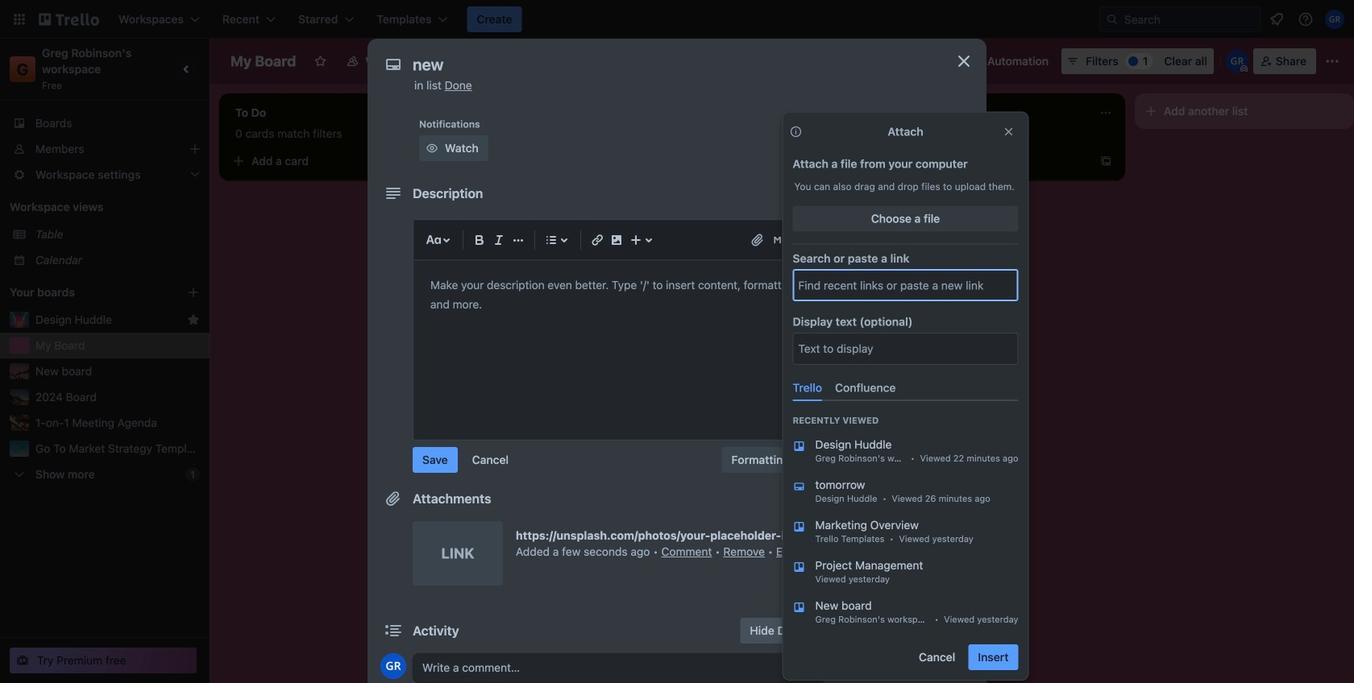 Task type: describe. For each thing, give the bounding box(es) containing it.
editor toolbar
[[421, 227, 817, 253]]

0 horizontal spatial create from template… image
[[413, 155, 426, 168]]

2 option from the top
[[780, 471, 1031, 511]]

greg robinson (gregrobinson96) image
[[1226, 50, 1249, 73]]

image image
[[607, 231, 626, 250]]

sm image
[[794, 528, 810, 544]]

more info image
[[790, 125, 803, 138]]

1 vertical spatial create from template… image
[[871, 214, 884, 227]]

Write a comment text field
[[413, 654, 826, 683]]

lists image
[[542, 231, 561, 250]]

show menu image
[[1325, 53, 1341, 69]]

star or unstar board image
[[314, 55, 327, 68]]

open help dialog image
[[795, 231, 814, 250]]

1 trello.board image from the top
[[793, 440, 806, 453]]

text formatting group
[[470, 231, 528, 250]]

bold ⌘b image
[[470, 231, 489, 250]]

Board name text field
[[223, 48, 304, 74]]

create from template… image
[[1100, 155, 1113, 168]]

2 trello.board image from the top
[[793, 521, 806, 534]]

text styles image
[[424, 231, 443, 250]]

view markdown image
[[772, 232, 788, 248]]

Text to display field
[[794, 334, 1018, 363]]

close popover image
[[1002, 125, 1015, 138]]



Task type: locate. For each thing, give the bounding box(es) containing it.
0 vertical spatial trello.board image
[[793, 440, 806, 453]]

3 trello.board image from the top
[[793, 601, 806, 614]]

choose a file element
[[793, 206, 1019, 232]]

add board image
[[187, 286, 200, 299]]

trello.board image down trello.board icon
[[793, 601, 806, 614]]

3 option from the top
[[780, 511, 1031, 551]]

1 vertical spatial greg robinson (gregrobinson96) image
[[381, 654, 406, 680]]

open information menu image
[[1298, 11, 1314, 27]]

5 option from the top
[[780, 592, 1031, 632]]

link ⌘k image
[[588, 231, 607, 250]]

italic ⌘i image
[[489, 231, 509, 250]]

2 vertical spatial trello.board image
[[793, 601, 806, 614]]

0 vertical spatial create from template… image
[[413, 155, 426, 168]]

1 option from the top
[[780, 430, 1031, 471]]

trello.card image
[[793, 480, 806, 493]]

Find recent links or paste a new link field
[[794, 271, 1018, 300]]

create from template… image up text styles icon
[[413, 155, 426, 168]]

list box
[[780, 430, 1031, 632]]

greg robinson (gregrobinson96) image
[[1325, 10, 1345, 29], [381, 654, 406, 680]]

0 horizontal spatial greg robinson (gregrobinson96) image
[[381, 654, 406, 680]]

None text field
[[405, 50, 937, 79]]

sm image
[[965, 48, 988, 71], [424, 140, 440, 156], [843, 166, 859, 182], [843, 295, 859, 311], [843, 522, 859, 539], [843, 555, 859, 571], [843, 587, 859, 603]]

option
[[780, 430, 1031, 471], [780, 471, 1031, 511], [780, 511, 1031, 551], [780, 551, 1031, 592], [780, 592, 1031, 632]]

create from template… image
[[413, 155, 426, 168], [871, 214, 884, 227]]

0 vertical spatial greg robinson (gregrobinson96) image
[[1325, 10, 1345, 29]]

trello.board image down trello.card icon
[[793, 521, 806, 534]]

1 horizontal spatial greg robinson (gregrobinson96) image
[[1325, 10, 1345, 29]]

close dialog image
[[955, 52, 974, 71]]

trello.board image
[[793, 440, 806, 453], [793, 521, 806, 534], [793, 601, 806, 614]]

1 horizontal spatial create from template… image
[[871, 214, 884, 227]]

more formatting image
[[509, 231, 528, 250]]

attach and insert link image
[[750, 232, 766, 248]]

your boards with 7 items element
[[10, 283, 163, 302]]

1 vertical spatial trello.board image
[[793, 521, 806, 534]]

trello.board image up trello.card icon
[[793, 440, 806, 453]]

4 option from the top
[[780, 551, 1031, 592]]

search image
[[1106, 13, 1119, 26]]

trello.board image
[[793, 561, 806, 574]]

primary element
[[0, 0, 1354, 39]]

0 notifications image
[[1267, 10, 1287, 29]]

create from template… image up find recent links or paste a new link field
[[871, 214, 884, 227]]

group
[[909, 645, 1019, 671]]

starred icon image
[[187, 314, 200, 326]]

tab list
[[786, 375, 1025, 401]]

Search field
[[1119, 8, 1260, 31]]

Main content area, start typing to enter text. text field
[[430, 276, 808, 314]]



Task type: vqa. For each thing, say whether or not it's contained in the screenshot.
rightmost Card
no



